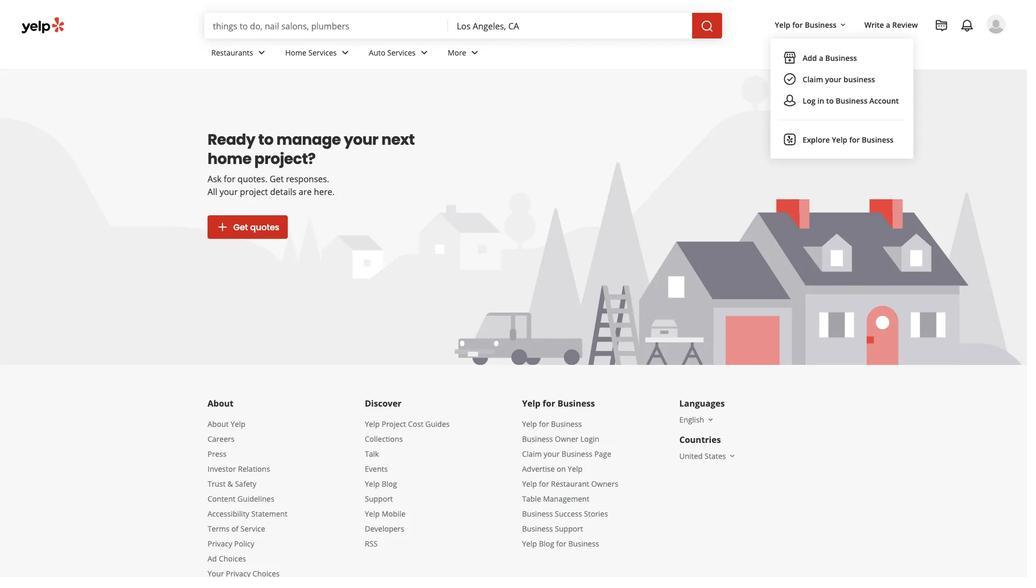 Task type: vqa. For each thing, say whether or not it's contained in the screenshot.
the left Has
no



Task type: locate. For each thing, give the bounding box(es) containing it.
yelp right explore
[[832, 135, 848, 145]]

stories
[[584, 509, 608, 519]]

responses.
[[286, 173, 329, 185]]

blog up 'support' "link" at bottom left
[[382, 479, 397, 489]]

your right the all
[[220, 186, 238, 198]]

log in to business account
[[803, 96, 899, 106]]

1 horizontal spatial yelp for business
[[775, 20, 837, 30]]

your down add a business
[[825, 74, 842, 84]]

business down account
[[862, 135, 894, 145]]

about yelp careers press investor relations trust & safety content guidelines accessibility statement terms of service privacy policy ad choices
[[208, 419, 288, 564]]

privacy policy link
[[208, 539, 254, 549]]

yelp for business
[[775, 20, 837, 30], [522, 398, 595, 410]]

1 horizontal spatial claim
[[803, 74, 823, 84]]

24 claim v2 image
[[784, 73, 797, 86]]

your left next
[[344, 129, 379, 150]]

auto services link
[[360, 39, 439, 70]]

yelp right on
[[568, 464, 583, 474]]

16 chevron down v2 image right the states
[[728, 452, 737, 461]]

for inside ready to manage your next home project? ask for quotes. get responses. all your project details are here.
[[224, 173, 235, 185]]

english
[[680, 415, 704, 425]]

1 vertical spatial get
[[233, 221, 248, 233]]

to inside ready to manage your next home project? ask for quotes. get responses. all your project details are here.
[[258, 129, 274, 150]]

none field up 'business categories' element
[[457, 20, 684, 32]]

a for write
[[886, 20, 891, 30]]

your up advertise on yelp link
[[544, 449, 560, 459]]

ready to manage your next home project? ask for quotes. get responses. all your project details are here.
[[208, 129, 415, 198]]

about inside about yelp careers press investor relations trust & safety content guidelines accessibility statement terms of service privacy policy ad choices
[[208, 419, 229, 429]]

1 none field from the left
[[213, 20, 440, 32]]

0 vertical spatial a
[[886, 20, 891, 30]]

1 horizontal spatial a
[[886, 20, 891, 30]]

2 about from the top
[[208, 419, 229, 429]]

countries
[[680, 435, 721, 446]]

24 chevron down v2 image left auto
[[339, 46, 352, 59]]

1 vertical spatial to
[[258, 129, 274, 150]]

none field near
[[457, 20, 684, 32]]

get quotes
[[233, 221, 279, 233]]

0 vertical spatial 16 chevron down v2 image
[[839, 21, 848, 29]]

0 vertical spatial to
[[827, 96, 834, 106]]

ad
[[208, 554, 217, 564]]

get right 24 add v2 icon
[[233, 221, 248, 233]]

add a business
[[803, 53, 857, 63]]

to
[[827, 96, 834, 106], [258, 129, 274, 150]]

projects image
[[935, 19, 948, 32]]

quotes.
[[238, 173, 267, 185]]

a right write
[[886, 20, 891, 30]]

services right auto
[[387, 47, 416, 58]]

collections
[[365, 434, 403, 444]]

16 chevron down v2 image for languages
[[707, 416, 715, 425]]

accessibility statement link
[[208, 509, 288, 519]]

1 vertical spatial a
[[819, 53, 824, 63]]

english button
[[680, 415, 715, 425]]

1 horizontal spatial to
[[827, 96, 834, 106]]

support
[[365, 494, 393, 504], [555, 524, 583, 534]]

add a business button
[[779, 47, 905, 69]]

1 24 chevron down v2 image from the left
[[255, 46, 268, 59]]

to right ready on the top left of page
[[258, 129, 274, 150]]

yelp up business owner login link
[[522, 419, 537, 429]]

table management link
[[522, 494, 590, 504]]

a inside button
[[819, 53, 824, 63]]

24 chevron down v2 image inside restaurants link
[[255, 46, 268, 59]]

24 yelp for biz v2 image
[[784, 133, 797, 146]]

0 vertical spatial yelp for business
[[775, 20, 837, 30]]

success
[[555, 509, 582, 519]]

none field find
[[213, 20, 440, 32]]

0 horizontal spatial a
[[819, 53, 824, 63]]

0 vertical spatial claim
[[803, 74, 823, 84]]

services for auto services
[[387, 47, 416, 58]]

24 chevron down v2 image right restaurants
[[255, 46, 268, 59]]

support inside yelp project cost guides collections talk events yelp blog support yelp mobile developers rss
[[365, 494, 393, 504]]

owners
[[591, 479, 618, 489]]

1 horizontal spatial blog
[[539, 539, 554, 549]]

16 chevron down v2 image inside english popup button
[[707, 416, 715, 425]]

about up about yelp link
[[208, 398, 234, 410]]

home services
[[285, 47, 337, 58]]

claim your business page link
[[522, 449, 612, 459]]

none field up home services link
[[213, 20, 440, 32]]

16 chevron down v2 image
[[839, 21, 848, 29], [707, 416, 715, 425], [728, 452, 737, 461]]

24 chevron down v2 image
[[255, 46, 268, 59], [339, 46, 352, 59], [418, 46, 431, 59], [469, 46, 481, 59]]

2 24 chevron down v2 image from the left
[[339, 46, 352, 59]]

0 vertical spatial blog
[[382, 479, 397, 489]]

restaurants
[[211, 47, 253, 58]]

a
[[886, 20, 891, 30], [819, 53, 824, 63]]

business down owner
[[562, 449, 593, 459]]

a right add at the right of page
[[819, 53, 824, 63]]

1 vertical spatial 16 chevron down v2 image
[[707, 416, 715, 425]]

business up owner
[[551, 419, 582, 429]]

0 horizontal spatial yelp for business
[[522, 398, 595, 410]]

1 vertical spatial claim
[[522, 449, 542, 459]]

ad choices link
[[208, 554, 246, 564]]

discover
[[365, 398, 402, 410]]

review
[[893, 20, 918, 30]]

blog down business support 'link'
[[539, 539, 554, 549]]

support down success
[[555, 524, 583, 534]]

search image
[[701, 20, 714, 33]]

16 chevron down v2 image inside yelp for business button
[[839, 21, 848, 29]]

advertise on yelp link
[[522, 464, 583, 474]]

yelp for business inside button
[[775, 20, 837, 30]]

0 horizontal spatial to
[[258, 129, 274, 150]]

developers link
[[365, 524, 404, 534]]

1 horizontal spatial get
[[270, 173, 284, 185]]

2 vertical spatial 16 chevron down v2 image
[[728, 452, 737, 461]]

0 horizontal spatial blog
[[382, 479, 397, 489]]

3 24 chevron down v2 image from the left
[[418, 46, 431, 59]]

about up careers
[[208, 419, 229, 429]]

16 chevron down v2 image left write
[[839, 21, 848, 29]]

0 horizontal spatial services
[[309, 47, 337, 58]]

yelp up collections
[[365, 419, 380, 429]]

24 chevron down v2 image right auto services
[[418, 46, 431, 59]]

get inside button
[[233, 221, 248, 233]]

for
[[793, 20, 803, 30], [850, 135, 860, 145], [224, 173, 235, 185], [543, 398, 555, 410], [539, 419, 549, 429], [539, 479, 549, 489], [556, 539, 567, 549]]

2 services from the left
[[387, 47, 416, 58]]

1 services from the left
[[309, 47, 337, 58]]

service
[[241, 524, 265, 534]]

24 chevron down v2 image inside auto services link
[[418, 46, 431, 59]]

yelp inside yelp for business button
[[775, 20, 791, 30]]

ask
[[208, 173, 222, 185]]

yelp for business business owner login claim your business page advertise on yelp yelp for restaurant owners table management business success stories business support yelp blog for business
[[522, 419, 618, 549]]

yelp up careers
[[231, 419, 246, 429]]

business owner login link
[[522, 434, 600, 444]]

yelp down 'support' "link" at bottom left
[[365, 509, 380, 519]]

united states
[[680, 451, 726, 462]]

events
[[365, 464, 388, 474]]

yelp inside explore yelp for business button
[[832, 135, 848, 145]]

business down business
[[836, 96, 868, 106]]

24 chevron down v2 image for home services
[[339, 46, 352, 59]]

careers
[[208, 434, 235, 444]]

24 chevron down v2 image inside more link
[[469, 46, 481, 59]]

developers
[[365, 524, 404, 534]]

1 horizontal spatial none field
[[457, 20, 684, 32]]

1 vertical spatial blog
[[539, 539, 554, 549]]

business up yelp blog for business link
[[522, 524, 553, 534]]

yelp up '24 add biz v2' image
[[775, 20, 791, 30]]

for up business owner login link
[[539, 419, 549, 429]]

home
[[285, 47, 307, 58]]

2 horizontal spatial 16 chevron down v2 image
[[839, 21, 848, 29]]

languages
[[680, 398, 725, 410]]

advertise
[[522, 464, 555, 474]]

relations
[[238, 464, 270, 474]]

privacy
[[208, 539, 232, 549]]

collections link
[[365, 434, 403, 444]]

yelp down business support 'link'
[[522, 539, 537, 549]]

0 horizontal spatial none field
[[213, 20, 440, 32]]

investor
[[208, 464, 236, 474]]

page
[[595, 449, 612, 459]]

24 chevron down v2 image inside home services link
[[339, 46, 352, 59]]

business support link
[[522, 524, 583, 534]]

on
[[557, 464, 566, 474]]

0 horizontal spatial get
[[233, 221, 248, 233]]

get inside ready to manage your next home project? ask for quotes. get responses. all your project details are here.
[[270, 173, 284, 185]]

0 horizontal spatial 16 chevron down v2 image
[[707, 416, 715, 425]]

your
[[825, 74, 842, 84], [344, 129, 379, 150], [220, 186, 238, 198], [544, 449, 560, 459]]

write a review link
[[860, 15, 923, 34]]

1 horizontal spatial support
[[555, 524, 583, 534]]

24 chevron down v2 image for restaurants
[[255, 46, 268, 59]]

business up claim your business button
[[825, 53, 857, 63]]

ready
[[208, 129, 255, 150]]

4 24 chevron down v2 image from the left
[[469, 46, 481, 59]]

about yelp link
[[208, 419, 246, 429]]

1 horizontal spatial 16 chevron down v2 image
[[728, 452, 737, 461]]

accessibility
[[208, 509, 249, 519]]

blog
[[382, 479, 397, 489], [539, 539, 554, 549]]

trust
[[208, 479, 226, 489]]

yelp for business up yelp for business link on the bottom right of page
[[522, 398, 595, 410]]

None field
[[213, 20, 440, 32], [457, 20, 684, 32]]

0 vertical spatial about
[[208, 398, 234, 410]]

business down stories
[[568, 539, 599, 549]]

0 horizontal spatial claim
[[522, 449, 542, 459]]

about for about yelp careers press investor relations trust & safety content guidelines accessibility statement terms of service privacy policy ad choices
[[208, 419, 229, 429]]

1 vertical spatial support
[[555, 524, 583, 534]]

0 horizontal spatial support
[[365, 494, 393, 504]]

to right in
[[827, 96, 834, 106]]

about
[[208, 398, 234, 410], [208, 419, 229, 429]]

1 vertical spatial about
[[208, 419, 229, 429]]

yelp for restaurant owners link
[[522, 479, 618, 489]]

16 chevron down v2 image inside united states dropdown button
[[728, 452, 737, 461]]

services right the home
[[309, 47, 337, 58]]

details
[[270, 186, 297, 198]]

auto services
[[369, 47, 416, 58]]

support down yelp blog link
[[365, 494, 393, 504]]

yelp
[[775, 20, 791, 30], [832, 135, 848, 145], [522, 398, 541, 410], [231, 419, 246, 429], [365, 419, 380, 429], [522, 419, 537, 429], [568, 464, 583, 474], [365, 479, 380, 489], [522, 479, 537, 489], [365, 509, 380, 519], [522, 539, 537, 549]]

2 none field from the left
[[457, 20, 684, 32]]

talk link
[[365, 449, 379, 459]]

24 chevron down v2 image right more at the top
[[469, 46, 481, 59]]

for up yelp for business link on the bottom right of page
[[543, 398, 555, 410]]

yelp blog for business link
[[522, 539, 599, 549]]

1 horizontal spatial services
[[387, 47, 416, 58]]

0 vertical spatial support
[[365, 494, 393, 504]]

restaurant
[[551, 479, 589, 489]]

get up details
[[270, 173, 284, 185]]

yelp for business up add at the right of page
[[775, 20, 837, 30]]

0 vertical spatial get
[[270, 173, 284, 185]]

business success stories link
[[522, 509, 608, 519]]

24 friends v2 image
[[784, 94, 797, 107]]

1 about from the top
[[208, 398, 234, 410]]

for right 'ask'
[[224, 173, 235, 185]]

claim down add at the right of page
[[803, 74, 823, 84]]

your inside yelp for business business owner login claim your business page advertise on yelp yelp for restaurant owners table management business success stories business support yelp blog for business
[[544, 449, 560, 459]]

business
[[805, 20, 837, 30], [825, 53, 857, 63], [836, 96, 868, 106], [862, 135, 894, 145], [558, 398, 595, 410], [551, 419, 582, 429], [522, 434, 553, 444], [562, 449, 593, 459], [522, 509, 553, 519], [522, 524, 553, 534], [568, 539, 599, 549]]

claim inside button
[[803, 74, 823, 84]]

cost
[[408, 419, 424, 429]]

None search field
[[204, 13, 725, 39]]

yelp inside about yelp careers press investor relations trust & safety content guidelines accessibility statement terms of service privacy policy ad choices
[[231, 419, 246, 429]]

24 add biz v2 image
[[784, 51, 797, 64]]

in
[[818, 96, 825, 106]]

16 chevron down v2 image down the languages
[[707, 416, 715, 425]]

claim up advertise
[[522, 449, 542, 459]]

about for about
[[208, 398, 234, 410]]



Task type: describe. For each thing, give the bounding box(es) containing it.
support inside yelp for business business owner login claim your business page advertise on yelp yelp for restaurant owners table management business success stories business support yelp blog for business
[[555, 524, 583, 534]]

states
[[705, 451, 726, 462]]

project
[[382, 419, 406, 429]]

for down business support 'link'
[[556, 539, 567, 549]]

terms of service link
[[208, 524, 265, 534]]

project
[[240, 186, 268, 198]]

business up add a business
[[805, 20, 837, 30]]

careers link
[[208, 434, 235, 444]]

get quotes button
[[208, 216, 288, 239]]

safety
[[235, 479, 256, 489]]

more link
[[439, 39, 490, 70]]

business
[[844, 74, 875, 84]]

yelp up yelp for business link on the bottom right of page
[[522, 398, 541, 410]]

more
[[448, 47, 466, 58]]

login
[[581, 434, 600, 444]]

statement
[[251, 509, 288, 519]]

24 chevron down v2 image for auto services
[[418, 46, 431, 59]]

user actions element
[[767, 13, 1021, 159]]

16 chevron down v2 image for countries
[[728, 452, 737, 461]]

business down table
[[522, 509, 553, 519]]

talk
[[365, 449, 379, 459]]

yelp for business link
[[522, 419, 582, 429]]

blog inside yelp for business business owner login claim your business page advertise on yelp yelp for restaurant owners table management business success stories business support yelp blog for business
[[539, 539, 554, 549]]

claim inside yelp for business business owner login claim your business page advertise on yelp yelp for restaurant owners table management business success stories business support yelp blog for business
[[522, 449, 542, 459]]

Find text field
[[213, 20, 440, 32]]

table
[[522, 494, 541, 504]]

next
[[382, 129, 415, 150]]

yelp project cost guides collections talk events yelp blog support yelp mobile developers rss
[[365, 419, 450, 549]]

bob b. image
[[987, 14, 1006, 34]]

for right explore
[[850, 135, 860, 145]]

content guidelines link
[[208, 494, 274, 504]]

are
[[299, 186, 312, 198]]

project?
[[254, 148, 316, 169]]

all
[[208, 186, 217, 198]]

trust & safety link
[[208, 479, 256, 489]]

yelp down events
[[365, 479, 380, 489]]

log in to business account button
[[779, 90, 905, 111]]

explore yelp for business button
[[779, 129, 905, 150]]

united
[[680, 451, 703, 462]]

support link
[[365, 494, 393, 504]]

yelp for business button
[[771, 15, 852, 34]]

rss link
[[365, 539, 378, 549]]

terms
[[208, 524, 230, 534]]

press
[[208, 449, 227, 459]]

claim your business button
[[779, 69, 905, 90]]

owner
[[555, 434, 579, 444]]

yelp project cost guides link
[[365, 419, 450, 429]]

united states button
[[680, 451, 737, 462]]

blog inside yelp project cost guides collections talk events yelp blog support yelp mobile developers rss
[[382, 479, 397, 489]]

explore
[[803, 135, 830, 145]]

quotes
[[250, 221, 279, 233]]

events link
[[365, 464, 388, 474]]

Near text field
[[457, 20, 684, 32]]

home
[[208, 148, 252, 169]]

for down advertise
[[539, 479, 549, 489]]

rss
[[365, 539, 378, 549]]

business categories element
[[203, 39, 1006, 70]]

home services link
[[277, 39, 360, 70]]

claim your business
[[803, 74, 875, 84]]

your inside button
[[825, 74, 842, 84]]

account
[[870, 96, 899, 106]]

&
[[228, 479, 233, 489]]

yelp up table
[[522, 479, 537, 489]]

notifications image
[[961, 19, 974, 32]]

here.
[[314, 186, 335, 198]]

auto
[[369, 47, 385, 58]]

investor relations link
[[208, 464, 270, 474]]

mobile
[[382, 509, 406, 519]]

yelp mobile link
[[365, 509, 406, 519]]

for up '24 add biz v2' image
[[793, 20, 803, 30]]

guidelines
[[238, 494, 274, 504]]

business up yelp for business link on the bottom right of page
[[558, 398, 595, 410]]

a for add
[[819, 53, 824, 63]]

24 add v2 image
[[216, 221, 229, 234]]

choices
[[219, 554, 246, 564]]

24 chevron down v2 image for more
[[469, 46, 481, 59]]

services for home services
[[309, 47, 337, 58]]

to inside button
[[827, 96, 834, 106]]

log
[[803, 96, 816, 106]]

restaurants link
[[203, 39, 277, 70]]

explore yelp for business
[[803, 135, 894, 145]]

business down yelp for business link on the bottom right of page
[[522, 434, 553, 444]]

policy
[[234, 539, 254, 549]]

1 vertical spatial yelp for business
[[522, 398, 595, 410]]

write
[[865, 20, 884, 30]]

write a review
[[865, 20, 918, 30]]



